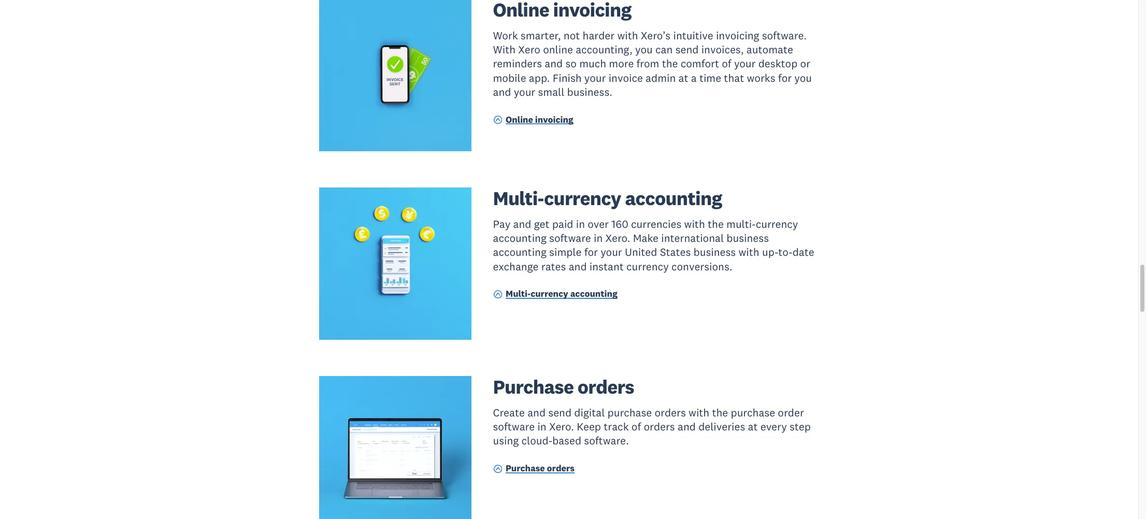 Task type: vqa. For each thing, say whether or not it's contained in the screenshot.
EXCHANGE
yes



Task type: locate. For each thing, give the bounding box(es) containing it.
1 horizontal spatial xero.
[[606, 231, 630, 245]]

1 vertical spatial purchase
[[506, 463, 545, 474]]

work
[[493, 28, 518, 42]]

1 vertical spatial the
[[708, 217, 724, 231]]

in right paid
[[576, 217, 585, 231]]

1 horizontal spatial for
[[778, 71, 792, 85]]

accounting down instant
[[570, 288, 618, 300]]

with up international
[[684, 217, 705, 231]]

from
[[637, 57, 659, 71]]

software down create
[[493, 420, 535, 434]]

order
[[778, 406, 804, 420]]

0 horizontal spatial at
[[679, 71, 688, 85]]

of inside create and send digital purchase orders with the purchase order software in xero. keep track of orders and deliveries at every step using cloud-based software.
[[632, 420, 641, 434]]

harder
[[583, 28, 615, 42]]

track
[[604, 420, 629, 434]]

admin
[[646, 71, 676, 85]]

your up that
[[734, 57, 756, 71]]

accounting
[[625, 186, 722, 210], [493, 231, 547, 245], [493, 245, 547, 259], [570, 288, 618, 300]]

and right create
[[528, 406, 546, 420]]

send
[[676, 43, 699, 57], [548, 406, 572, 420]]

0 vertical spatial software
[[549, 231, 591, 245]]

software up simple
[[549, 231, 591, 245]]

with up deliveries
[[689, 406, 710, 420]]

your up instant
[[601, 245, 622, 259]]

1 vertical spatial for
[[584, 245, 598, 259]]

for down desktop
[[778, 71, 792, 85]]

in
[[576, 217, 585, 231], [594, 231, 603, 245], [538, 420, 547, 434]]

0 vertical spatial you
[[635, 43, 653, 57]]

more
[[609, 57, 634, 71]]

1 vertical spatial multi-currency accounting
[[506, 288, 618, 300]]

the left "multi-"
[[708, 217, 724, 231]]

software inside create and send digital purchase orders with the purchase order software in xero. keep track of orders and deliveries at every step using cloud-based software.
[[493, 420, 535, 434]]

at left a
[[679, 71, 688, 85]]

xero. inside the 'pay and get paid in over 160 currencies with the multi-currency accounting software in xero. make international business accounting simple for your united states business with up-to-date exchange rates and instant currency conversions.'
[[606, 231, 630, 245]]

using
[[493, 434, 519, 448]]

purchase
[[493, 375, 574, 399], [506, 463, 545, 474]]

xero. up based
[[549, 420, 574, 434]]

software. up automate
[[762, 28, 807, 42]]

xero.
[[606, 231, 630, 245], [549, 420, 574, 434]]

1 vertical spatial you
[[795, 71, 812, 85]]

0 vertical spatial send
[[676, 43, 699, 57]]

1 horizontal spatial send
[[676, 43, 699, 57]]

160
[[612, 217, 628, 231]]

invoicing inside work smarter, not harder with xero's intuitive invoicing software. with xero online accounting, you can send invoices, automate reminders and so much more from the comfort of your desktop or mobile app. finish your invoice admin at a time that works for you and your small business.
[[716, 28, 759, 42]]

conversions.
[[672, 259, 733, 273]]

0 vertical spatial for
[[778, 71, 792, 85]]

1 vertical spatial send
[[548, 406, 572, 420]]

1 vertical spatial of
[[632, 420, 641, 434]]

not
[[564, 28, 580, 42]]

and left deliveries
[[678, 420, 696, 434]]

0 horizontal spatial xero.
[[549, 420, 574, 434]]

for up instant
[[584, 245, 598, 259]]

0 horizontal spatial in
[[538, 420, 547, 434]]

you
[[635, 43, 653, 57], [795, 71, 812, 85]]

1 vertical spatial software.
[[584, 434, 629, 448]]

business
[[727, 231, 769, 245], [694, 245, 736, 259]]

comfort
[[681, 57, 719, 71]]

software. down the track
[[584, 434, 629, 448]]

1 vertical spatial at
[[748, 420, 758, 434]]

in inside create and send digital purchase orders with the purchase order software in xero. keep track of orders and deliveries at every step using cloud-based software.
[[538, 420, 547, 434]]

at left every
[[748, 420, 758, 434]]

create
[[493, 406, 525, 420]]

orders
[[578, 375, 634, 399], [655, 406, 686, 420], [644, 420, 675, 434], [547, 463, 575, 474]]

purchase orders button
[[493, 463, 575, 477]]

accounting up "exchange"
[[493, 245, 547, 259]]

software inside the 'pay and get paid in over 160 currencies with the multi-currency accounting software in xero. make international business accounting simple for your united states business with up-to-date exchange rates and instant currency conversions.'
[[549, 231, 591, 245]]

of right the track
[[632, 420, 641, 434]]

currency
[[544, 186, 621, 210], [756, 217, 798, 231], [627, 259, 669, 273], [531, 288, 568, 300]]

software. inside work smarter, not harder with xero's intuitive invoicing software. with xero online accounting, you can send invoices, automate reminders and so much more from the comfort of your desktop or mobile app. finish your invoice admin at a time that works for you and your small business.
[[762, 28, 807, 42]]

1 vertical spatial purchase orders
[[506, 463, 575, 474]]

send up based
[[548, 406, 572, 420]]

with inside create and send digital purchase orders with the purchase order software in xero. keep track of orders and deliveries at every step using cloud-based software.
[[689, 406, 710, 420]]

your down app. on the top of the page
[[514, 85, 535, 99]]

with up accounting,
[[617, 28, 638, 42]]

time
[[700, 71, 721, 85]]

0 vertical spatial of
[[722, 57, 732, 71]]

1 vertical spatial invoicing
[[535, 114, 573, 125]]

1 horizontal spatial software.
[[762, 28, 807, 42]]

your down much
[[584, 71, 606, 85]]

business down "multi-"
[[727, 231, 769, 245]]

pay and get paid in over 160 currencies with the multi-currency accounting software in xero. make international business accounting simple for your united states business with up-to-date exchange rates and instant currency conversions.
[[493, 217, 814, 273]]

currency down united
[[627, 259, 669, 273]]

purchase orders inside the purchase orders button
[[506, 463, 575, 474]]

software.
[[762, 28, 807, 42], [584, 434, 629, 448]]

a
[[691, 71, 697, 85]]

multi-currency accounting up the over
[[493, 186, 722, 210]]

purchase orders
[[493, 375, 634, 399], [506, 463, 575, 474]]

1 horizontal spatial software
[[549, 231, 591, 245]]

at inside work smarter, not harder with xero's intuitive invoicing software. with xero online accounting, you can send invoices, automate reminders and so much more from the comfort of your desktop or mobile app. finish your invoice admin at a time that works for you and your small business.
[[679, 71, 688, 85]]

for
[[778, 71, 792, 85], [584, 245, 598, 259]]

1 horizontal spatial of
[[722, 57, 732, 71]]

1 horizontal spatial invoicing
[[716, 28, 759, 42]]

your inside the 'pay and get paid in over 160 currencies with the multi-currency accounting software in xero. make international business accounting simple for your united states business with up-to-date exchange rates and instant currency conversions.'
[[601, 245, 622, 259]]

0 horizontal spatial software.
[[584, 434, 629, 448]]

the up deliveries
[[712, 406, 728, 420]]

your
[[734, 57, 756, 71], [584, 71, 606, 85], [514, 85, 535, 99], [601, 245, 622, 259]]

2 vertical spatial in
[[538, 420, 547, 434]]

purchase up every
[[731, 406, 775, 420]]

1 horizontal spatial purchase
[[731, 406, 775, 420]]

1 vertical spatial software
[[493, 420, 535, 434]]

the inside create and send digital purchase orders with the purchase order software in xero. keep track of orders and deliveries at every step using cloud-based software.
[[712, 406, 728, 420]]

software
[[549, 231, 591, 245], [493, 420, 535, 434]]

send down the intuitive
[[676, 43, 699, 57]]

you down "or"
[[795, 71, 812, 85]]

in up cloud-
[[538, 420, 547, 434]]

and down simple
[[569, 259, 587, 273]]

the inside the 'pay and get paid in over 160 currencies with the multi-currency accounting software in xero. make international business accounting simple for your united states business with up-to-date exchange rates and instant currency conversions.'
[[708, 217, 724, 231]]

rates
[[541, 259, 566, 273]]

1 vertical spatial in
[[594, 231, 603, 245]]

keep
[[577, 420, 601, 434]]

0 vertical spatial the
[[662, 57, 678, 71]]

0 horizontal spatial invoicing
[[535, 114, 573, 125]]

of
[[722, 57, 732, 71], [632, 420, 641, 434]]

that
[[724, 71, 744, 85]]

1 horizontal spatial in
[[576, 217, 585, 231]]

0 vertical spatial invoicing
[[716, 28, 759, 42]]

at
[[679, 71, 688, 85], [748, 420, 758, 434]]

online
[[506, 114, 533, 125]]

0 vertical spatial software.
[[762, 28, 807, 42]]

1 vertical spatial xero.
[[549, 420, 574, 434]]

0 vertical spatial at
[[679, 71, 688, 85]]

purchase down cloud-
[[506, 463, 545, 474]]

invoicing down the small
[[535, 114, 573, 125]]

multi-currency accounting down 'rates'
[[506, 288, 618, 300]]

multi-currency accounting inside button
[[506, 288, 618, 300]]

invoicing
[[716, 28, 759, 42], [535, 114, 573, 125]]

purchase orders up digital at right bottom
[[493, 375, 634, 399]]

0 horizontal spatial purchase
[[608, 406, 652, 420]]

invoicing inside button
[[535, 114, 573, 125]]

2 purchase from the left
[[731, 406, 775, 420]]

and left get
[[513, 217, 531, 231]]

purchase up the track
[[608, 406, 652, 420]]

the down the can
[[662, 57, 678, 71]]

2 horizontal spatial in
[[594, 231, 603, 245]]

accounting inside button
[[570, 288, 618, 300]]

purchase orders down cloud-
[[506, 463, 575, 474]]

of down invoices,
[[722, 57, 732, 71]]

and
[[545, 57, 563, 71], [493, 85, 511, 99], [513, 217, 531, 231], [569, 259, 587, 273], [528, 406, 546, 420], [678, 420, 696, 434]]

multi- inside button
[[506, 288, 531, 300]]

xero. down 160
[[606, 231, 630, 245]]

for inside the 'pay and get paid in over 160 currencies with the multi-currency accounting software in xero. make international business accounting simple for your united states business with up-to-date exchange rates and instant currency conversions.'
[[584, 245, 598, 259]]

with
[[617, 28, 638, 42], [684, 217, 705, 231], [739, 245, 759, 259], [689, 406, 710, 420]]

currency down 'rates'
[[531, 288, 568, 300]]

purchase up create
[[493, 375, 574, 399]]

0 horizontal spatial of
[[632, 420, 641, 434]]

you up from
[[635, 43, 653, 57]]

multi-currency accounting
[[493, 186, 722, 210], [506, 288, 618, 300]]

multi- up pay
[[493, 186, 544, 210]]

intuitive
[[673, 28, 713, 42]]

purchase
[[608, 406, 652, 420], [731, 406, 775, 420]]

works
[[747, 71, 776, 85]]

invoicing up invoices,
[[716, 28, 759, 42]]

pay
[[493, 217, 511, 231]]

in down the over
[[594, 231, 603, 245]]

the
[[662, 57, 678, 71], [708, 217, 724, 231], [712, 406, 728, 420]]

1 horizontal spatial you
[[795, 71, 812, 85]]

0 horizontal spatial send
[[548, 406, 572, 420]]

0 horizontal spatial software
[[493, 420, 535, 434]]

exchange
[[493, 259, 539, 273]]

instant
[[590, 259, 624, 273]]

0 horizontal spatial for
[[584, 245, 598, 259]]

multi- down "exchange"
[[506, 288, 531, 300]]

0 horizontal spatial you
[[635, 43, 653, 57]]

0 vertical spatial xero.
[[606, 231, 630, 245]]

currencies
[[631, 217, 682, 231]]

multi-
[[493, 186, 544, 210], [506, 288, 531, 300]]

1 horizontal spatial at
[[748, 420, 758, 434]]

1 vertical spatial multi-
[[506, 288, 531, 300]]

xero's
[[641, 28, 671, 42]]

orders inside button
[[547, 463, 575, 474]]

2 vertical spatial the
[[712, 406, 728, 420]]

desktop
[[758, 57, 798, 71]]

0 vertical spatial in
[[576, 217, 585, 231]]

united
[[625, 245, 657, 259]]

xero. inside create and send digital purchase orders with the purchase order software in xero. keep track of orders and deliveries at every step using cloud-based software.
[[549, 420, 574, 434]]



Task type: describe. For each thing, give the bounding box(es) containing it.
xero
[[518, 43, 540, 57]]

purchase inside button
[[506, 463, 545, 474]]

the inside work smarter, not harder with xero's intuitive invoicing software. with xero online accounting, you can send invoices, automate reminders and so much more from the comfort of your desktop or mobile app. finish your invoice admin at a time that works for you and your small business.
[[662, 57, 678, 71]]

every
[[761, 420, 787, 434]]

0 vertical spatial purchase orders
[[493, 375, 634, 399]]

over
[[588, 217, 609, 231]]

multi-
[[727, 217, 756, 231]]

much
[[579, 57, 606, 71]]

can
[[655, 43, 673, 57]]

online invoicing button
[[493, 114, 573, 128]]

to-
[[778, 245, 793, 259]]

at inside create and send digital purchase orders with the purchase order software in xero. keep track of orders and deliveries at every step using cloud-based software.
[[748, 420, 758, 434]]

software. inside create and send digital purchase orders with the purchase order software in xero. keep track of orders and deliveries at every step using cloud-based software.
[[584, 434, 629, 448]]

and down online on the left top of page
[[545, 57, 563, 71]]

digital
[[574, 406, 605, 420]]

online invoicing
[[506, 114, 573, 125]]

accounting,
[[576, 43, 633, 57]]

0 vertical spatial multi-currency accounting
[[493, 186, 722, 210]]

step
[[790, 420, 811, 434]]

business up the conversions.
[[694, 245, 736, 259]]

with inside work smarter, not harder with xero's intuitive invoicing software. with xero online accounting, you can send invoices, automate reminders and so much more from the comfort of your desktop or mobile app. finish your invoice admin at a time that works for you and your small business.
[[617, 28, 638, 42]]

with left the up-
[[739, 245, 759, 259]]

so
[[566, 57, 577, 71]]

currency up the up-
[[756, 217, 798, 231]]

reminders
[[493, 57, 542, 71]]

work smarter, not harder with xero's intuitive invoicing software. with xero online accounting, you can send invoices, automate reminders and so much more from the comfort of your desktop or mobile app. finish your invoice admin at a time that works for you and your small business.
[[493, 28, 812, 99]]

1 purchase from the left
[[608, 406, 652, 420]]

of inside work smarter, not harder with xero's intuitive invoicing software. with xero online accounting, you can send invoices, automate reminders and so much more from the comfort of your desktop or mobile app. finish your invoice admin at a time that works for you and your small business.
[[722, 57, 732, 71]]

cloud-
[[522, 434, 552, 448]]

currency inside button
[[531, 288, 568, 300]]

states
[[660, 245, 691, 259]]

simple
[[549, 245, 582, 259]]

with
[[493, 43, 516, 57]]

international
[[661, 231, 724, 245]]

send inside create and send digital purchase orders with the purchase order software in xero. keep track of orders and deliveries at every step using cloud-based software.
[[548, 406, 572, 420]]

automate
[[747, 43, 793, 57]]

invoices,
[[701, 43, 744, 57]]

app.
[[529, 71, 550, 85]]

0 vertical spatial purchase
[[493, 375, 574, 399]]

currency up the over
[[544, 186, 621, 210]]

send inside work smarter, not harder with xero's intuitive invoicing software. with xero online accounting, you can send invoices, automate reminders and so much more from the comfort of your desktop or mobile app. finish your invoice admin at a time that works for you and your small business.
[[676, 43, 699, 57]]

get
[[534, 217, 550, 231]]

make
[[633, 231, 659, 245]]

finish
[[553, 71, 582, 85]]

and down the mobile
[[493, 85, 511, 99]]

or
[[800, 57, 810, 71]]

create and send digital purchase orders with the purchase order software in xero. keep track of orders and deliveries at every step using cloud-based software.
[[493, 406, 811, 448]]

for inside work smarter, not harder with xero's intuitive invoicing software. with xero online accounting, you can send invoices, automate reminders and so much more from the comfort of your desktop or mobile app. finish your invoice admin at a time that works for you and your small business.
[[778, 71, 792, 85]]

paid
[[552, 217, 573, 231]]

smarter,
[[521, 28, 561, 42]]

accounting down pay
[[493, 231, 547, 245]]

based
[[552, 434, 581, 448]]

0 vertical spatial multi-
[[493, 186, 544, 210]]

deliveries
[[699, 420, 745, 434]]

mobile
[[493, 71, 526, 85]]

invoice
[[609, 71, 643, 85]]

small
[[538, 85, 564, 99]]

online
[[543, 43, 573, 57]]

multi-currency accounting button
[[493, 288, 618, 302]]

business.
[[567, 85, 613, 99]]

accounting up currencies
[[625, 186, 722, 210]]

date
[[793, 245, 814, 259]]

up-
[[762, 245, 778, 259]]



